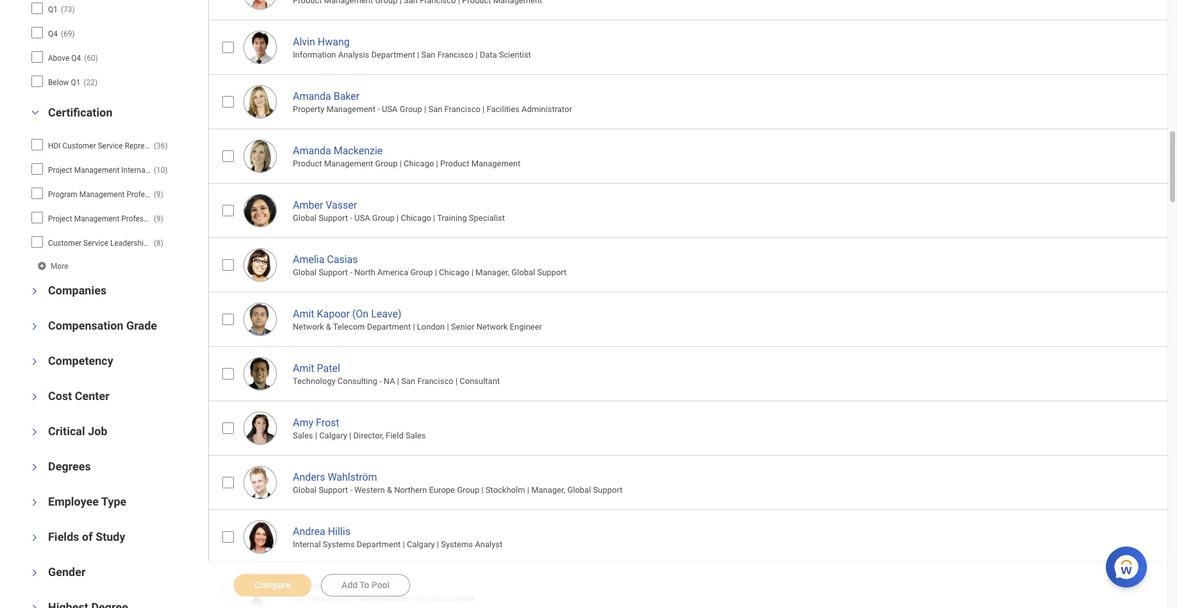 Task type: describe. For each thing, give the bounding box(es) containing it.
compensation grade
[[48, 319, 157, 333]]

1 network from the left
[[293, 322, 324, 332]]

employee
[[48, 496, 99, 509]]

amit patel
[[293, 363, 340, 375]]

hwang
[[318, 36, 350, 48]]

internal
[[293, 540, 321, 550]]

global for amber vasser
[[293, 213, 317, 223]]

francisco inside amit patel list item
[[417, 377, 453, 387]]

- for baker
[[378, 105, 380, 114]]

(69)
[[61, 29, 75, 38]]

department inside amit kapoor (on leave) list item
[[367, 322, 411, 332]]

(8)
[[154, 239, 163, 248]]

type
[[101, 496, 126, 509]]

group inside amber vasser list item
[[372, 213, 395, 223]]

amanda for amanda mackenzie
[[293, 145, 331, 157]]

andrew walton
[[293, 580, 362, 593]]

2 systems from the left
[[441, 540, 473, 550]]

san inside andrew walton list item
[[358, 595, 372, 604]]

amanda for amanda baker
[[293, 90, 331, 102]]

amy frost list item
[[208, 401, 1177, 455]]

0 horizontal spatial q1
[[48, 5, 58, 14]]

andrew
[[293, 580, 327, 593]]

director,
[[353, 431, 384, 441]]

information
[[293, 50, 336, 60]]

chevron down image for critical job
[[30, 425, 39, 440]]

alvin hwang
[[293, 36, 350, 48]]

anders
[[293, 471, 325, 484]]

fields
[[48, 531, 79, 544]]

management for baker
[[326, 105, 375, 114]]

critical job
[[48, 425, 107, 439]]

consulting
[[338, 377, 377, 387]]

andrea hillis
[[293, 526, 350, 538]]

patel
[[317, 363, 340, 375]]

(36)
[[154, 141, 168, 150]]

center
[[75, 390, 109, 403]]

cost center button
[[48, 390, 109, 403]]

group inside amanda mackenzie list item
[[375, 159, 398, 169]]

(73)
[[61, 5, 75, 14]]

group inside amelia casias list item
[[410, 268, 433, 278]]

certification group
[[23, 105, 202, 274]]

anders wahlström
[[293, 471, 377, 484]]

vasser
[[326, 199, 357, 211]]

cost center
[[48, 390, 109, 403]]

amelia
[[293, 254, 325, 266]]

2 sales from the left
[[406, 431, 426, 441]]

senior
[[451, 322, 475, 332]]

critical job button
[[48, 425, 107, 439]]

& inside anders wahlström list item
[[387, 486, 392, 495]]

employee type
[[48, 496, 126, 509]]

amit patel list item
[[208, 346, 1177, 401]]

francisco inside alvin hwang "list item"
[[437, 50, 474, 60]]

mackenzie
[[334, 145, 383, 157]]

amber vasser list item
[[208, 183, 1177, 238]]

amit patel link
[[293, 360, 340, 375]]

property management - usa group   |   san francisco   |   facilities administrator
[[293, 105, 572, 114]]

1 horizontal spatial q1
[[71, 78, 80, 87]]

western
[[354, 486, 385, 495]]

amelia casias list item
[[208, 238, 1177, 292]]

2 product from the left
[[440, 159, 469, 169]]

2 (9) from the top
[[154, 214, 163, 223]]

amber vasser link
[[293, 197, 357, 211]]

chicago inside amanda mackenzie list item
[[404, 159, 434, 169]]

administrator
[[522, 105, 572, 114]]

& inside amit kapoor (on leave) list item
[[326, 322, 331, 332]]

- for patel
[[379, 377, 382, 387]]

alvin
[[293, 36, 315, 48]]

chicago inside amelia casias list item
[[439, 268, 469, 278]]

group inside anders wahlström list item
[[457, 486, 479, 495]]

sales   |   calgary   |   director, field sales
[[293, 431, 426, 441]]

amit for amit patel
[[293, 363, 314, 375]]

competency
[[48, 355, 113, 368]]

compensation
[[48, 319, 123, 333]]

chevron down image for certification
[[28, 108, 43, 117]]

(22)
[[84, 78, 98, 87]]

amanda baker
[[293, 90, 360, 102]]

gender button
[[48, 566, 86, 580]]

stockholm
[[486, 486, 525, 495]]

amit kapoor (on leave)
[[293, 308, 401, 320]]

management for mackenzie
[[324, 159, 373, 169]]

above q4
[[48, 54, 81, 63]]

andrew walton list item
[[208, 564, 1177, 609]]

amelia casias link
[[293, 251, 358, 266]]

northern
[[394, 486, 427, 495]]

critical
[[48, 425, 85, 439]]

study
[[96, 531, 125, 544]]

amber vasser
[[293, 199, 357, 211]]

below q1
[[48, 78, 80, 87]]

technology
[[293, 377, 336, 387]]

data
[[480, 50, 497, 60]]

chevron down image for competency
[[30, 355, 39, 370]]

global support - western & northern europe group   |   stockholm   |   manager, global support
[[293, 486, 622, 495]]

global for amelia casias
[[293, 268, 317, 278]]

usa for vasser
[[354, 213, 370, 223]]

chevron down image for cost center
[[30, 390, 39, 405]]

network & telecom department   |   london   |   senior network engineer
[[293, 322, 542, 332]]

property
[[293, 105, 324, 114]]

chevron down image for companies
[[30, 284, 39, 300]]

technology consulting - na   |   san francisco   |   consultant
[[293, 377, 500, 387]]

certification button
[[48, 105, 112, 119]]

leave)
[[371, 308, 401, 320]]

amy frost
[[293, 417, 339, 429]]

accountant
[[432, 595, 474, 604]]

below
[[48, 78, 69, 87]]



Task type: vqa. For each thing, say whether or not it's contained in the screenshot.
'-' for Vasser
yes



Task type: locate. For each thing, give the bounding box(es) containing it.
1 amanda from the top
[[293, 90, 331, 102]]

amanda mackenzie
[[293, 145, 383, 157]]

more
[[51, 262, 68, 271]]

product
[[293, 159, 322, 169], [440, 159, 469, 169]]

andrea
[[293, 526, 325, 538]]

tree
[[31, 0, 186, 93]]

0 vertical spatial &
[[326, 322, 331, 332]]

amit inside amit kapoor (on leave) 'link'
[[293, 308, 314, 320]]

department right the analysis
[[371, 50, 415, 60]]

usa up mackenzie
[[382, 105, 398, 114]]

management
[[326, 105, 375, 114], [324, 159, 373, 169], [471, 159, 520, 169]]

support
[[319, 213, 348, 223], [319, 268, 348, 278], [537, 268, 567, 278], [319, 486, 348, 495], [593, 486, 622, 495]]

0 vertical spatial amanda
[[293, 90, 331, 102]]

america
[[377, 268, 408, 278]]

management inside amanda baker list item
[[326, 105, 375, 114]]

andrea hillis link
[[293, 523, 350, 538]]

global support - usa group   |   chicago   |   training specialist
[[293, 213, 505, 223]]

0 vertical spatial manager,
[[475, 268, 509, 278]]

&
[[326, 322, 331, 332], [387, 486, 392, 495]]

1 vertical spatial calgary
[[407, 540, 435, 550]]

above
[[48, 54, 69, 63]]

1 vertical spatial usa
[[354, 213, 370, 223]]

amanda mackenzie list item
[[208, 129, 1177, 183]]

tax down andrew
[[293, 595, 306, 604]]

san inside alvin hwang "list item"
[[421, 50, 435, 60]]

usa down vasser
[[354, 213, 370, 223]]

amit kapoor (on leave) link
[[293, 305, 401, 320]]

(10)
[[154, 166, 168, 175]]

chicago down training on the top of the page
[[439, 268, 469, 278]]

1 chevron down image from the top
[[30, 319, 39, 335]]

amber
[[293, 199, 323, 211]]

- down vasser
[[350, 213, 352, 223]]

0 horizontal spatial q4
[[48, 29, 58, 38]]

chevron down image left competency
[[30, 355, 39, 370]]

san up property management - usa group   |   san francisco   |   facilities administrator
[[421, 50, 435, 60]]

san right na
[[401, 377, 415, 387]]

1 (9) from the top
[[154, 190, 163, 199]]

1 horizontal spatial systems
[[441, 540, 473, 550]]

1 horizontal spatial product
[[440, 159, 469, 169]]

(9) up (8)
[[154, 214, 163, 223]]

hillis
[[328, 526, 350, 538]]

kapoor
[[317, 308, 350, 320]]

amy
[[293, 417, 313, 429]]

fields of study
[[48, 531, 125, 544]]

1 sales from the left
[[293, 431, 313, 441]]

gender
[[48, 566, 86, 580]]

fields of study button
[[48, 531, 125, 544]]

chicago inside amber vasser list item
[[401, 213, 431, 223]]

- inside amit patel list item
[[379, 377, 382, 387]]

amanda baker link
[[293, 88, 360, 102]]

sales
[[293, 431, 313, 441], [406, 431, 426, 441]]

calgary inside andrea hillis list item
[[407, 540, 435, 550]]

andrea hillis list item
[[208, 510, 1177, 564]]

management down facilities
[[471, 159, 520, 169]]

companies button
[[48, 284, 106, 298]]

1 horizontal spatial tax
[[416, 595, 429, 604]]

chevron down image
[[30, 319, 39, 335], [30, 355, 39, 370], [30, 390, 39, 405], [30, 425, 39, 440], [30, 496, 39, 511], [30, 531, 39, 546]]

group right america
[[410, 268, 433, 278]]

department inside andrew walton list item
[[308, 595, 352, 604]]

support for vasser
[[319, 213, 348, 223]]

(60)
[[84, 54, 98, 63]]

2 network from the left
[[477, 322, 508, 332]]

1 horizontal spatial sales
[[406, 431, 426, 441]]

0 horizontal spatial sales
[[293, 431, 313, 441]]

compensation grade button
[[48, 319, 157, 333]]

europe
[[429, 486, 455, 495]]

chevron down image left employee
[[30, 496, 39, 511]]

amanda up property
[[293, 90, 331, 102]]

1 systems from the left
[[323, 540, 355, 550]]

amanda
[[293, 90, 331, 102], [293, 145, 331, 157]]

global for anders wahlström
[[293, 486, 317, 495]]

sales right field
[[406, 431, 426, 441]]

francisco left facilities
[[444, 105, 481, 114]]

manager, inside anders wahlström list item
[[531, 486, 565, 495]]

list item
[[208, 0, 1177, 20]]

amanda baker list item
[[208, 74, 1177, 129]]

1 vertical spatial &
[[387, 486, 392, 495]]

tree containing q1
[[31, 0, 186, 93]]

certification tree
[[31, 134, 186, 253]]

manager, down specialist
[[475, 268, 509, 278]]

chicago left training on the top of the page
[[401, 213, 431, 223]]

chevron down image for fields of study
[[30, 531, 39, 546]]

usa for baker
[[382, 105, 398, 114]]

internal systems department   |   calgary   |   systems analyst
[[293, 540, 503, 550]]

san inside amit patel list item
[[401, 377, 415, 387]]

anders wahlström list item
[[208, 455, 1177, 510]]

2 chevron down image from the top
[[30, 355, 39, 370]]

scientist
[[499, 50, 531, 60]]

francisco left consultant
[[417, 377, 453, 387]]

1 product from the left
[[293, 159, 322, 169]]

amit kapoor (on leave) list item
[[208, 292, 1177, 346]]

3 chevron down image from the top
[[30, 390, 39, 405]]

na
[[384, 377, 395, 387]]

alvin hwang link
[[293, 33, 350, 48]]

1 vertical spatial amit
[[293, 363, 314, 375]]

0 vertical spatial usa
[[382, 105, 398, 114]]

1 vertical spatial (9)
[[154, 214, 163, 223]]

chevron down image for degrees
[[30, 460, 39, 476]]

- inside amanda baker list item
[[378, 105, 380, 114]]

- up mackenzie
[[378, 105, 380, 114]]

1 vertical spatial manager,
[[531, 486, 565, 495]]

chevron down image inside certification group
[[28, 108, 43, 117]]

amit inside the amit patel "link"
[[293, 363, 314, 375]]

calgary inside amy frost list item
[[319, 431, 347, 441]]

francisco
[[437, 50, 474, 60], [444, 105, 481, 114], [417, 377, 453, 387], [374, 595, 410, 604]]

1 vertical spatial chicago
[[401, 213, 431, 223]]

q1 left (73)
[[48, 5, 58, 14]]

0 horizontal spatial calgary
[[319, 431, 347, 441]]

q4
[[48, 29, 58, 38], [71, 54, 81, 63]]

(9)
[[154, 190, 163, 199], [154, 214, 163, 223]]

- down wahlström
[[350, 486, 352, 495]]

0 horizontal spatial usa
[[354, 213, 370, 223]]

chevron down image left cost
[[30, 390, 39, 405]]

0 horizontal spatial manager,
[[475, 268, 509, 278]]

0 vertical spatial calgary
[[319, 431, 347, 441]]

manager,
[[475, 268, 509, 278], [531, 486, 565, 495]]

amit for amit kapoor (on leave)
[[293, 308, 314, 320]]

walton
[[330, 580, 362, 593]]

management down baker
[[326, 105, 375, 114]]

(on
[[352, 308, 369, 320]]

cost
[[48, 390, 72, 403]]

0 horizontal spatial product
[[293, 159, 322, 169]]

network right 'senior'
[[477, 322, 508, 332]]

product management group   |   chicago   |   product management
[[293, 159, 520, 169]]

chicago down property management - usa group   |   san francisco   |   facilities administrator
[[404, 159, 434, 169]]

1 amit from the top
[[293, 308, 314, 320]]

manager, right stockholm
[[531, 486, 565, 495]]

francisco inside amanda baker list item
[[444, 105, 481, 114]]

- for wahlström
[[350, 486, 352, 495]]

- for vasser
[[350, 213, 352, 223]]

- inside amelia casias list item
[[350, 268, 352, 278]]

1 tax from the left
[[293, 595, 306, 604]]

0 vertical spatial (9)
[[154, 190, 163, 199]]

chevron down image left critical
[[30, 425, 39, 440]]

amit left kapoor
[[293, 308, 314, 320]]

amanda mackenzie link
[[293, 142, 383, 157]]

group
[[400, 105, 422, 114], [375, 159, 398, 169], [372, 213, 395, 223], [410, 268, 433, 278], [457, 486, 479, 495]]

competency button
[[48, 355, 113, 368]]

1 horizontal spatial network
[[477, 322, 508, 332]]

tax left 'accountant'
[[416, 595, 429, 604]]

alvin hwang list item
[[208, 20, 1177, 74]]

francisco down internal systems department   |   calgary   |   systems analyst
[[374, 595, 410, 604]]

francisco inside andrew walton list item
[[374, 595, 410, 604]]

tax department   |   san francisco   |   tax accountant
[[293, 595, 474, 604]]

4 chevron down image from the top
[[30, 425, 39, 440]]

chevron down image left the compensation
[[30, 319, 39, 335]]

andrew walton link
[[293, 578, 362, 593]]

1 horizontal spatial q4
[[71, 54, 81, 63]]

systems left analyst
[[441, 540, 473, 550]]

1 vertical spatial amanda
[[293, 145, 331, 157]]

amanda down property
[[293, 145, 331, 157]]

degrees
[[48, 460, 91, 474]]

(9) down (10)
[[154, 190, 163, 199]]

0 vertical spatial q1
[[48, 5, 58, 14]]

1 horizontal spatial &
[[387, 486, 392, 495]]

san inside amanda baker list item
[[428, 105, 442, 114]]

5 chevron down image from the top
[[30, 496, 39, 511]]

management down mackenzie
[[324, 159, 373, 169]]

1 horizontal spatial calgary
[[407, 540, 435, 550]]

usa inside amanda baker list item
[[382, 105, 398, 114]]

support inside amber vasser list item
[[319, 213, 348, 223]]

engineer
[[510, 322, 542, 332]]

field
[[386, 431, 404, 441]]

network down kapoor
[[293, 322, 324, 332]]

calgary down northern
[[407, 540, 435, 550]]

& right western
[[387, 486, 392, 495]]

group inside amanda baker list item
[[400, 105, 422, 114]]

support for wahlström
[[319, 486, 348, 495]]

0 horizontal spatial tax
[[293, 595, 306, 604]]

facilities
[[487, 105, 520, 114]]

q1 left (22)
[[71, 78, 80, 87]]

systems down hillis at the left of page
[[323, 540, 355, 550]]

2 amit from the top
[[293, 363, 314, 375]]

group up america
[[372, 213, 395, 223]]

group down information analysis department   |   san francisco   |   data scientist
[[400, 105, 422, 114]]

more button
[[37, 261, 70, 271]]

manager, inside amelia casias list item
[[475, 268, 509, 278]]

2 vertical spatial chicago
[[439, 268, 469, 278]]

q4 left (69)
[[48, 29, 58, 38]]

chevron down image for employee type
[[30, 496, 39, 511]]

group down mackenzie
[[375, 159, 398, 169]]

0 vertical spatial chicago
[[404, 159, 434, 169]]

san down the walton
[[358, 595, 372, 604]]

department down 'andrew walton' at left
[[308, 595, 352, 604]]

- left north
[[350, 268, 352, 278]]

0 horizontal spatial &
[[326, 322, 331, 332]]

0 vertical spatial q4
[[48, 29, 58, 38]]

global inside amber vasser list item
[[293, 213, 317, 223]]

calgary
[[319, 431, 347, 441], [407, 540, 435, 550]]

1 horizontal spatial usa
[[382, 105, 398, 114]]

support for casias
[[319, 268, 348, 278]]

0 horizontal spatial systems
[[323, 540, 355, 550]]

product down amanda mackenzie at the left of the page
[[293, 159, 322, 169]]

amit up technology
[[293, 363, 314, 375]]

job
[[88, 425, 107, 439]]

group right europe
[[457, 486, 479, 495]]

2 amanda from the top
[[293, 145, 331, 157]]

chevron down image left fields
[[30, 531, 39, 546]]

department down leave)
[[367, 322, 411, 332]]

san down information analysis department   |   san francisco   |   data scientist
[[428, 105, 442, 114]]

department inside andrea hillis list item
[[357, 540, 401, 550]]

amit
[[293, 308, 314, 320], [293, 363, 314, 375]]

0 vertical spatial amit
[[293, 308, 314, 320]]

information analysis department   |   san francisco   |   data scientist
[[293, 50, 531, 60]]

global support - north america group   |   chicago   |   manager, global support
[[293, 268, 567, 278]]

wahlström
[[328, 471, 377, 484]]

product up training on the top of the page
[[440, 159, 469, 169]]

anders wahlström link
[[293, 469, 377, 484]]

baker
[[334, 90, 360, 102]]

0 horizontal spatial network
[[293, 322, 324, 332]]

specialist
[[469, 213, 505, 223]]

calgary down frost
[[319, 431, 347, 441]]

- left na
[[379, 377, 382, 387]]

telecom
[[333, 322, 365, 332]]

chevron down image for gender
[[30, 566, 39, 581]]

- inside amber vasser list item
[[350, 213, 352, 223]]

amy frost link
[[293, 414, 339, 429]]

1 horizontal spatial manager,
[[531, 486, 565, 495]]

1 vertical spatial q4
[[71, 54, 81, 63]]

department inside alvin hwang "list item"
[[371, 50, 415, 60]]

training
[[437, 213, 467, 223]]

6 chevron down image from the top
[[30, 531, 39, 546]]

- inside anders wahlström list item
[[350, 486, 352, 495]]

francisco left data
[[437, 50, 474, 60]]

1 vertical spatial q1
[[71, 78, 80, 87]]

usa inside amber vasser list item
[[354, 213, 370, 223]]

chevron down image for compensation grade
[[30, 319, 39, 335]]

systems
[[323, 540, 355, 550], [441, 540, 473, 550]]

of
[[82, 531, 93, 544]]

chevron down image
[[28, 108, 43, 117], [30, 284, 39, 300], [30, 460, 39, 476], [30, 566, 39, 581], [30, 601, 39, 609]]

degrees button
[[48, 460, 91, 474]]

- for casias
[[350, 268, 352, 278]]

north
[[354, 268, 375, 278]]

sales down amy
[[293, 431, 313, 441]]

grade
[[126, 319, 157, 333]]

2 tax from the left
[[416, 595, 429, 604]]

department up the walton
[[357, 540, 401, 550]]

san
[[421, 50, 435, 60], [428, 105, 442, 114], [401, 377, 415, 387], [358, 595, 372, 604]]

q4 left "(60)"
[[71, 54, 81, 63]]

consultant
[[460, 377, 500, 387]]

& down kapoor
[[326, 322, 331, 332]]



